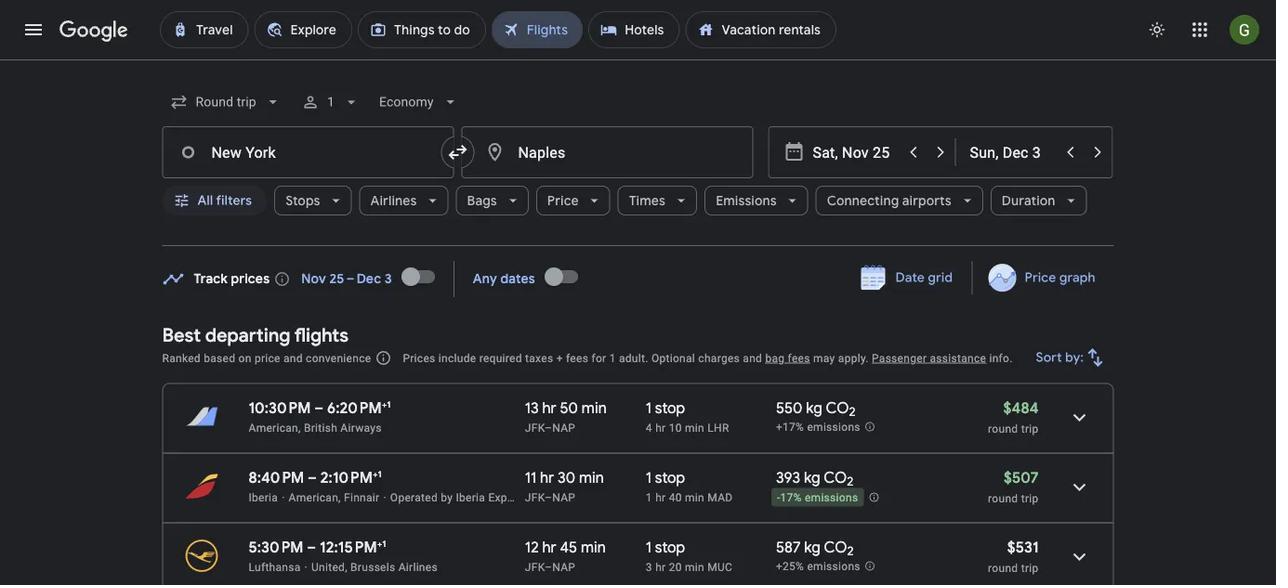 Task type: describe. For each thing, give the bounding box(es) containing it.
times button
[[618, 179, 697, 223]]

1 vertical spatial emissions
[[805, 492, 858, 505]]

american, finnair
[[289, 491, 380, 504]]

co for 587
[[824, 538, 847, 557]]

learn more about tracked prices image
[[274, 271, 290, 288]]

all filters button
[[162, 179, 267, 223]]

nap for 50
[[553, 422, 576, 435]]

nov
[[301, 271, 326, 288]]

1 stop flight. element for 12 hr 45 min
[[646, 538, 685, 560]]

ranked
[[162, 352, 201, 365]]

min inside 1 stop 4 hr 10 min lhr
[[685, 422, 705, 435]]

layover (1 of 1) is a 1 hr 40 min layover at adolfo suárez madrid–barajas airport in madrid. element
[[646, 490, 767, 505]]

united,
[[311, 561, 348, 574]]

kg for 587
[[804, 538, 821, 557]]

jfk for 12
[[525, 561, 545, 574]]

filters
[[216, 192, 252, 209]]

layover (1 of 1) is a 4 hr 10 min layover at heathrow airport in london. element
[[646, 421, 767, 436]]

lufthansa
[[249, 561, 301, 574]]

$484
[[1004, 399, 1039, 418]]

emissions button
[[705, 179, 809, 223]]

assistance
[[930, 352, 987, 365]]

– up british
[[314, 399, 324, 418]]

date grid
[[896, 270, 953, 286]]

2 for 393
[[847, 474, 854, 490]]

by:
[[1066, 350, 1085, 366]]

-
[[777, 492, 781, 505]]

graph
[[1060, 270, 1096, 286]]

flight details. leaves john f. kennedy international airport at 10:30 pm on saturday, november 25 and arrives at naples international airport at 6:20 pm on sunday, november 26. image
[[1058, 396, 1102, 440]]

Departure time: 10:30 PM. text field
[[249, 399, 311, 418]]

min inside 13 hr 50 min jfk – nap
[[582, 399, 607, 418]]

1 inside '10:30 pm – 6:20 pm + 1'
[[387, 399, 391, 410]]

charges
[[699, 352, 740, 365]]

convenience
[[306, 352, 371, 365]]

4
[[646, 422, 653, 435]]

apply.
[[838, 352, 869, 365]]

20
[[669, 561, 682, 574]]

total duration 11 hr 30 min. element
[[525, 469, 646, 490]]

american, for american, british airways
[[249, 422, 301, 435]]

hr inside 13 hr 50 min jfk – nap
[[542, 399, 557, 418]]

30
[[558, 469, 576, 488]]

min inside 1 stop 1 hr 40 min mad
[[685, 491, 705, 504]]

operated by iberia express
[[390, 491, 530, 504]]

+ for 6:20 pm
[[382, 399, 387, 410]]

grid
[[928, 270, 953, 286]]

531 US dollars text field
[[1008, 538, 1039, 557]]

finnair
[[344, 491, 380, 504]]

1 stop 3 hr 20 min muc
[[646, 538, 733, 574]]

airlines button
[[359, 179, 449, 223]]

departing
[[205, 324, 290, 347]]

+ right taxes
[[557, 352, 563, 365]]

muc
[[708, 561, 733, 574]]

6:20 pm
[[327, 399, 382, 418]]

40
[[669, 491, 682, 504]]

total duration 12 hr 45 min. element
[[525, 538, 646, 560]]

1 button
[[294, 80, 368, 125]]

– inside '12 hr 45 min jfk – nap'
[[545, 561, 553, 574]]

8:40 pm – 2:10 pm + 1
[[249, 469, 382, 488]]

find the best price region
[[162, 255, 1114, 310]]

for
[[592, 352, 607, 365]]

leaves john f. kennedy international airport at 10:30 pm on saturday, november 25 and arrives at naples international airport at 6:20 pm on sunday, november 26. element
[[249, 399, 391, 418]]

include
[[439, 352, 476, 365]]

– inside 13 hr 50 min jfk – nap
[[545, 422, 553, 435]]

airports
[[903, 192, 952, 209]]

based
[[204, 352, 235, 365]]

1 stop flight. element for 13 hr 50 min
[[646, 399, 685, 421]]

1 and from the left
[[284, 352, 303, 365]]

10
[[669, 422, 682, 435]]

stop for 11 hr 30 min
[[655, 469, 685, 488]]

round for $531
[[988, 562, 1018, 575]]

5:30 pm
[[249, 538, 304, 557]]

50
[[560, 399, 578, 418]]

nov 25 – dec 3
[[301, 271, 392, 288]]

11
[[525, 469, 537, 488]]

$507 round trip
[[988, 469, 1039, 505]]

$531
[[1008, 538, 1039, 557]]

leaves john f. kennedy international airport at 8:40 pm on saturday, november 25 and arrives at naples international airport at 2:10 pm on sunday, november 26. element
[[249, 469, 382, 488]]

airlines inside airlines popup button
[[371, 192, 417, 209]]

587
[[776, 538, 801, 557]]

co for 393
[[824, 469, 847, 488]]

Departure time: 8:40 PM. text field
[[249, 469, 304, 488]]

brussels
[[351, 561, 396, 574]]

+25% emissions
[[776, 561, 861, 574]]

lhr
[[708, 422, 729, 435]]

484 US dollars text field
[[1004, 399, 1039, 418]]

emissions for 550
[[807, 421, 861, 434]]

emissions for 587
[[807, 561, 861, 574]]

1 stop 1 hr 40 min mad
[[646, 469, 733, 504]]

date
[[896, 270, 925, 286]]

sort
[[1036, 350, 1063, 366]]

2 fees from the left
[[788, 352, 810, 365]]

min inside "1 stop 3 hr 20 min muc"
[[685, 561, 705, 574]]

1 stop 4 hr 10 min lhr
[[646, 399, 729, 435]]

total duration 13 hr 50 min. element
[[525, 399, 646, 421]]

change appearance image
[[1135, 7, 1180, 52]]

main menu image
[[22, 19, 45, 41]]

american, british airways
[[249, 422, 382, 435]]

393 kg co 2
[[776, 469, 854, 490]]

hr inside '12 hr 45 min jfk – nap'
[[542, 538, 557, 557]]

jfk for 13
[[525, 422, 545, 435]]

5:30 pm – 12:15 pm + 1
[[249, 538, 386, 557]]

required
[[479, 352, 522, 365]]

2 and from the left
[[743, 352, 763, 365]]

connecting
[[827, 192, 899, 209]]

price button
[[536, 179, 611, 223]]

date grid button
[[848, 261, 968, 295]]

12 hr 45 min jfk – nap
[[525, 538, 606, 574]]

price
[[255, 352, 281, 365]]

dates
[[501, 271, 535, 288]]

$507
[[1004, 469, 1039, 488]]

emissions
[[716, 192, 777, 209]]

2 for 587
[[847, 544, 854, 560]]

nap for 45
[[553, 561, 576, 574]]

Return text field
[[970, 127, 1056, 178]]

+17% emissions
[[776, 421, 861, 434]]

adult.
[[619, 352, 649, 365]]

hr inside 1 stop 4 hr 10 min lhr
[[656, 422, 666, 435]]

track
[[194, 271, 228, 288]]

loading results progress bar
[[0, 60, 1276, 63]]

price for price
[[547, 192, 579, 209]]

507 US dollars text field
[[1004, 469, 1039, 488]]

trip for $484
[[1021, 423, 1039, 436]]

prices
[[403, 352, 436, 365]]

Arrival time: 2:10 PM on  Sunday, November 26. text field
[[321, 469, 382, 488]]



Task type: locate. For each thing, give the bounding box(es) containing it.
trip for $507
[[1021, 492, 1039, 505]]

trip down 484 us dollars text box
[[1021, 423, 1039, 436]]

stops
[[286, 192, 320, 209]]

jfk
[[525, 422, 545, 435], [525, 491, 545, 504], [525, 561, 545, 574]]

layover (1 of 1) is a 3 hr 20 min layover at munich international airport in munich. element
[[646, 560, 767, 575]]

1 stop flight. element for 11 hr 30 min
[[646, 469, 685, 490]]

any
[[473, 271, 497, 288]]

round down $531
[[988, 562, 1018, 575]]

17%
[[780, 492, 802, 505]]

0 vertical spatial american,
[[249, 422, 301, 435]]

3 trip from the top
[[1021, 562, 1039, 575]]

0 vertical spatial emissions
[[807, 421, 861, 434]]

1 stop flight. element up 20
[[646, 538, 685, 560]]

price inside popup button
[[547, 192, 579, 209]]

airlines right brussels on the left of the page
[[399, 561, 438, 574]]

0 vertical spatial 3
[[385, 271, 392, 288]]

12
[[525, 538, 539, 557]]

2 inside 550 kg co 2
[[849, 405, 856, 420]]

fees left the "for"
[[566, 352, 589, 365]]

1 round from the top
[[988, 423, 1018, 436]]

+ inside 8:40 pm – 2:10 pm + 1
[[373, 469, 378, 480]]

price left graph on the top of page
[[1025, 270, 1056, 286]]

2 vertical spatial co
[[824, 538, 847, 557]]

jfk down 12 on the bottom
[[525, 561, 545, 574]]

co inside 587 kg co 2
[[824, 538, 847, 557]]

co inside 393 kg co 2
[[824, 469, 847, 488]]

british
[[304, 422, 338, 435]]

trip down $531
[[1021, 562, 1039, 575]]

– up united,
[[307, 538, 316, 557]]

operated
[[390, 491, 438, 504]]

sort by: button
[[1029, 336, 1114, 380]]

3 jfk from the top
[[525, 561, 545, 574]]

co up +17% emissions
[[826, 399, 849, 418]]

3 inside find the best price region
[[385, 271, 392, 288]]

hr left 40
[[656, 491, 666, 504]]

None text field
[[462, 126, 754, 179]]

1
[[327, 94, 335, 110], [610, 352, 616, 365], [387, 399, 391, 410], [646, 399, 652, 418], [378, 469, 382, 480], [646, 469, 652, 488], [646, 491, 653, 504], [382, 538, 386, 550], [646, 538, 652, 557]]

1 vertical spatial kg
[[804, 469, 821, 488]]

any dates
[[473, 271, 535, 288]]

round
[[988, 423, 1018, 436], [988, 492, 1018, 505], [988, 562, 1018, 575]]

price graph
[[1025, 270, 1096, 286]]

trip down $507
[[1021, 492, 1039, 505]]

price right bags popup button
[[547, 192, 579, 209]]

none search field containing all filters
[[162, 80, 1114, 246]]

round down $484
[[988, 423, 1018, 436]]

hr left 20
[[656, 561, 666, 574]]

airlines inside best departing flights main content
[[399, 561, 438, 574]]

sort by:
[[1036, 350, 1085, 366]]

0 vertical spatial price
[[547, 192, 579, 209]]

bag fees button
[[766, 352, 810, 365]]

hr inside 11 hr 30 min jfk – nap
[[540, 469, 554, 488]]

2 vertical spatial stop
[[655, 538, 685, 557]]

emissions
[[807, 421, 861, 434], [805, 492, 858, 505], [807, 561, 861, 574]]

1 vertical spatial 1 stop flight. element
[[646, 469, 685, 490]]

– down total duration 12 hr 45 min. element at the bottom of page
[[545, 561, 553, 574]]

45
[[560, 538, 578, 557]]

1 trip from the top
[[1021, 423, 1039, 436]]

1 1 stop flight. element from the top
[[646, 399, 685, 421]]

round for $484
[[988, 423, 1018, 436]]

2 round from the top
[[988, 492, 1018, 505]]

kg up +17% emissions
[[806, 399, 823, 418]]

emissions down 587 kg co 2
[[807, 561, 861, 574]]

3
[[385, 271, 392, 288], [646, 561, 653, 574]]

12:15 pm
[[320, 538, 377, 557]]

min right 20
[[685, 561, 705, 574]]

3 for 25 – dec
[[385, 271, 392, 288]]

0 vertical spatial stop
[[655, 399, 685, 418]]

1 horizontal spatial price
[[1025, 270, 1056, 286]]

8:40 pm
[[249, 469, 304, 488]]

1 vertical spatial trip
[[1021, 492, 1039, 505]]

iberia right by
[[456, 491, 485, 504]]

stop up 20
[[655, 538, 685, 557]]

stop inside 1 stop 4 hr 10 min lhr
[[655, 399, 685, 418]]

3 round from the top
[[988, 562, 1018, 575]]

express
[[488, 491, 530, 504]]

stop for 13 hr 50 min
[[655, 399, 685, 418]]

emissions down 550 kg co 2
[[807, 421, 861, 434]]

0 vertical spatial 1 stop flight. element
[[646, 399, 685, 421]]

+ up airways
[[382, 399, 387, 410]]

1 jfk from the top
[[525, 422, 545, 435]]

-17% emissions
[[777, 492, 858, 505]]

3 stop from the top
[[655, 538, 685, 557]]

min
[[582, 399, 607, 418], [685, 422, 705, 435], [579, 469, 604, 488], [685, 491, 705, 504], [581, 538, 606, 557], [685, 561, 705, 574]]

nap inside 11 hr 30 min jfk – nap
[[553, 491, 576, 504]]

1 stop from the top
[[655, 399, 685, 418]]

1 vertical spatial american,
[[289, 491, 341, 504]]

1 inside 1 stop 4 hr 10 min lhr
[[646, 399, 652, 418]]

Departure time: 5:30 PM. text field
[[249, 538, 304, 557]]

iberia down 8:40 pm
[[249, 491, 278, 504]]

2 inside 393 kg co 2
[[847, 474, 854, 490]]

nap
[[553, 422, 576, 435], [553, 491, 576, 504], [553, 561, 576, 574]]

stop inside 1 stop 1 hr 40 min mad
[[655, 469, 685, 488]]

1 nap from the top
[[553, 422, 576, 435]]

kg for 393
[[804, 469, 821, 488]]

swap origin and destination. image
[[447, 141, 469, 164]]

1 inside 5:30 pm – 12:15 pm + 1
[[382, 538, 386, 550]]

+
[[557, 352, 563, 365], [382, 399, 387, 410], [373, 469, 378, 480], [377, 538, 382, 550]]

0 vertical spatial airlines
[[371, 192, 417, 209]]

–
[[314, 399, 324, 418], [545, 422, 553, 435], [308, 469, 317, 488], [545, 491, 553, 504], [307, 538, 316, 557], [545, 561, 553, 574]]

3 left 20
[[646, 561, 653, 574]]

1 horizontal spatial iberia
[[456, 491, 485, 504]]

min right '10'
[[685, 422, 705, 435]]

mad
[[708, 491, 733, 504]]

10:30 pm
[[249, 399, 311, 418]]

stops button
[[274, 179, 352, 223]]

stop up 40
[[655, 469, 685, 488]]

None field
[[162, 86, 290, 119], [372, 86, 467, 119], [162, 86, 290, 119], [372, 86, 467, 119]]

taxes
[[525, 352, 554, 365]]

3 right 25 – dec
[[385, 271, 392, 288]]

hr inside "1 stop 3 hr 20 min muc"
[[656, 561, 666, 574]]

and right price
[[284, 352, 303, 365]]

2 vertical spatial emissions
[[807, 561, 861, 574]]

duration
[[1002, 192, 1056, 209]]

trip inside $484 round trip
[[1021, 423, 1039, 436]]

prices
[[231, 271, 270, 288]]

2 vertical spatial nap
[[553, 561, 576, 574]]

2 iberia from the left
[[456, 491, 485, 504]]

jfk down the 13 on the bottom left of page
[[525, 422, 545, 435]]

1 inside popup button
[[327, 94, 335, 110]]

co up -17% emissions
[[824, 469, 847, 488]]

2 up +25% emissions
[[847, 544, 854, 560]]

1 vertical spatial round
[[988, 492, 1018, 505]]

min right 50
[[582, 399, 607, 418]]

– right the express
[[545, 491, 553, 504]]

hr right 11
[[540, 469, 554, 488]]

2 up -17% emissions
[[847, 474, 854, 490]]

emissions down 393 kg co 2
[[805, 492, 858, 505]]

and left bag
[[743, 352, 763, 365]]

trip
[[1021, 423, 1039, 436], [1021, 492, 1039, 505], [1021, 562, 1039, 575]]

american, for american, finnair
[[289, 491, 341, 504]]

learn more about ranking image
[[375, 350, 392, 367]]

best departing flights main content
[[162, 255, 1114, 586]]

stop for 12 hr 45 min
[[655, 538, 685, 557]]

kg up +25% emissions
[[804, 538, 821, 557]]

min right 45
[[581, 538, 606, 557]]

0 vertical spatial co
[[826, 399, 849, 418]]

airlines right stops popup button
[[371, 192, 417, 209]]

co inside 550 kg co 2
[[826, 399, 849, 418]]

jfk inside '12 hr 45 min jfk – nap'
[[525, 561, 545, 574]]

2 vertical spatial jfk
[[525, 561, 545, 574]]

2 up +17% emissions
[[849, 405, 856, 420]]

kg for 550
[[806, 399, 823, 418]]

1 inside 8:40 pm – 2:10 pm + 1
[[378, 469, 382, 480]]

0 horizontal spatial price
[[547, 192, 579, 209]]

3 inside "1 stop 3 hr 20 min muc"
[[646, 561, 653, 574]]

1 iberia from the left
[[249, 491, 278, 504]]

None search field
[[162, 80, 1114, 246]]

2 vertical spatial 1 stop flight. element
[[646, 538, 685, 560]]

american,
[[249, 422, 301, 435], [289, 491, 341, 504]]

price graph button
[[976, 261, 1111, 295]]

0 horizontal spatial and
[[284, 352, 303, 365]]

kg inside 587 kg co 2
[[804, 538, 821, 557]]

round inside $484 round trip
[[988, 423, 1018, 436]]

best departing flights
[[162, 324, 349, 347]]

2 trip from the top
[[1021, 492, 1039, 505]]

airways
[[341, 422, 382, 435]]

2 nap from the top
[[553, 491, 576, 504]]

2 stop from the top
[[655, 469, 685, 488]]

hr right the 13 on the bottom left of page
[[542, 399, 557, 418]]

3 nap from the top
[[553, 561, 576, 574]]

by
[[441, 491, 453, 504]]

11 hr 30 min jfk – nap
[[525, 469, 604, 504]]

best
[[162, 324, 201, 347]]

nap inside 13 hr 50 min jfk – nap
[[553, 422, 576, 435]]

1 inside "1 stop 3 hr 20 min muc"
[[646, 538, 652, 557]]

round inside $507 round trip
[[988, 492, 1018, 505]]

$531 round trip
[[988, 538, 1039, 575]]

+ inside '10:30 pm – 6:20 pm + 1'
[[382, 399, 387, 410]]

american, down leaves john f. kennedy international airport at 8:40 pm on saturday, november 25 and arrives at naples international airport at 2:10 pm on sunday, november 26. element
[[289, 491, 341, 504]]

13 hr 50 min jfk – nap
[[525, 399, 607, 435]]

2 1 stop flight. element from the top
[[646, 469, 685, 490]]

+ inside 5:30 pm – 12:15 pm + 1
[[377, 538, 382, 550]]

1 vertical spatial jfk
[[525, 491, 545, 504]]

+ up united, brussels airlines
[[377, 538, 382, 550]]

0 vertical spatial kg
[[806, 399, 823, 418]]

1 horizontal spatial fees
[[788, 352, 810, 365]]

passenger assistance button
[[872, 352, 987, 365]]

1 vertical spatial nap
[[553, 491, 576, 504]]

+25%
[[776, 561, 804, 574]]

+17%
[[776, 421, 804, 434]]

0 horizontal spatial fees
[[566, 352, 589, 365]]

+ for 2:10 pm
[[373, 469, 378, 480]]

hr inside 1 stop 1 hr 40 min mad
[[656, 491, 666, 504]]

1 stop flight. element
[[646, 399, 685, 421], [646, 469, 685, 490], [646, 538, 685, 560]]

2 jfk from the top
[[525, 491, 545, 504]]

ranked based on price and convenience
[[162, 352, 371, 365]]

co up +25% emissions
[[824, 538, 847, 557]]

0 vertical spatial jfk
[[525, 422, 545, 435]]

min inside 11 hr 30 min jfk – nap
[[579, 469, 604, 488]]

kg inside 393 kg co 2
[[804, 469, 821, 488]]

2 inside 587 kg co 2
[[847, 544, 854, 560]]

duration button
[[991, 179, 1087, 223]]

0 horizontal spatial iberia
[[249, 491, 278, 504]]

times
[[629, 192, 666, 209]]

price for price graph
[[1025, 270, 1056, 286]]

587 kg co 2
[[776, 538, 854, 560]]

all
[[198, 192, 213, 209]]

stop inside "1 stop 3 hr 20 min muc"
[[655, 538, 685, 557]]

0 vertical spatial nap
[[553, 422, 576, 435]]

kg up -17% emissions
[[804, 469, 821, 488]]

hr right 4
[[656, 422, 666, 435]]

co for 550
[[826, 399, 849, 418]]

min right 30
[[579, 469, 604, 488]]

nap inside '12 hr 45 min jfk – nap'
[[553, 561, 576, 574]]

nap down 45
[[553, 561, 576, 574]]

kg inside 550 kg co 2
[[806, 399, 823, 418]]

1 vertical spatial 2
[[847, 474, 854, 490]]

min right 40
[[685, 491, 705, 504]]

 image
[[305, 561, 308, 574]]

2 vertical spatial kg
[[804, 538, 821, 557]]

bags button
[[456, 179, 529, 223]]

3 1 stop flight. element from the top
[[646, 538, 685, 560]]

hr
[[542, 399, 557, 418], [656, 422, 666, 435], [540, 469, 554, 488], [656, 491, 666, 504], [542, 538, 557, 557], [656, 561, 666, 574]]

prices include required taxes + fees for 1 adult. optional charges and bag fees may apply. passenger assistance
[[403, 352, 987, 365]]

550
[[776, 399, 803, 418]]

1 horizontal spatial 3
[[646, 561, 653, 574]]

price
[[547, 192, 579, 209], [1025, 270, 1056, 286]]

bags
[[467, 192, 497, 209]]

2 vertical spatial round
[[988, 562, 1018, 575]]

optional
[[652, 352, 695, 365]]

hr right 12 on the bottom
[[542, 538, 557, 557]]

may
[[814, 352, 835, 365]]

0 vertical spatial trip
[[1021, 423, 1039, 436]]

1 stop flight. element up '10'
[[646, 399, 685, 421]]

round inside $531 round trip
[[988, 562, 1018, 575]]

bag
[[766, 352, 785, 365]]

all filters
[[198, 192, 252, 209]]

trip inside $507 round trip
[[1021, 492, 1039, 505]]

0 vertical spatial round
[[988, 423, 1018, 436]]

+ up finnair
[[373, 469, 378, 480]]

jfk inside 11 hr 30 min jfk – nap
[[525, 491, 545, 504]]

leaves john f. kennedy international airport at 5:30 pm on saturday, november 25 and arrives at naples international airport at 12:15 pm on sunday, november 26. element
[[249, 538, 386, 557]]

nap down 30
[[553, 491, 576, 504]]

3 for stop
[[646, 561, 653, 574]]

stop up '10'
[[655, 399, 685, 418]]

Departure text field
[[813, 127, 899, 178]]

1 vertical spatial stop
[[655, 469, 685, 488]]

jfk for 11
[[525, 491, 545, 504]]

jfk inside 13 hr 50 min jfk – nap
[[525, 422, 545, 435]]

fees right bag
[[788, 352, 810, 365]]

2
[[849, 405, 856, 420], [847, 474, 854, 490], [847, 544, 854, 560]]

2 for 550
[[849, 405, 856, 420]]

1 fees from the left
[[566, 352, 589, 365]]

nap down 50
[[553, 422, 576, 435]]

None text field
[[162, 126, 454, 179]]

connecting airports button
[[816, 179, 984, 223]]

0 horizontal spatial 3
[[385, 271, 392, 288]]

2 vertical spatial trip
[[1021, 562, 1039, 575]]

1 horizontal spatial and
[[743, 352, 763, 365]]

– down total duration 13 hr 50 min. element
[[545, 422, 553, 435]]

trip for $531
[[1021, 562, 1039, 575]]

1 stop flight. element up 40
[[646, 469, 685, 490]]

track prices
[[194, 271, 270, 288]]

round down 507 us dollars text box
[[988, 492, 1018, 505]]

0 vertical spatial 2
[[849, 405, 856, 420]]

1 vertical spatial 3
[[646, 561, 653, 574]]

+ for 12:15 pm
[[377, 538, 382, 550]]

Arrival time: 12:15 PM on  Sunday, November 26. text field
[[320, 538, 386, 557]]

2:10 pm
[[321, 469, 373, 488]]

min inside '12 hr 45 min jfk – nap'
[[581, 538, 606, 557]]

trip inside $531 round trip
[[1021, 562, 1039, 575]]

1 vertical spatial airlines
[[399, 561, 438, 574]]

393
[[776, 469, 801, 488]]

round for $507
[[988, 492, 1018, 505]]

american, down 10:30 pm text box
[[249, 422, 301, 435]]

– inside 11 hr 30 min jfk – nap
[[545, 491, 553, 504]]

 image inside best departing flights main content
[[305, 561, 308, 574]]

flight details. leaves john f. kennedy international airport at 8:40 pm on saturday, november 25 and arrives at naples international airport at 2:10 pm on sunday, november 26. image
[[1058, 465, 1102, 510]]

passenger
[[872, 352, 927, 365]]

1 vertical spatial price
[[1025, 270, 1056, 286]]

price inside button
[[1025, 270, 1056, 286]]

jfk down 11
[[525, 491, 545, 504]]

– up american, finnair
[[308, 469, 317, 488]]

1 vertical spatial co
[[824, 469, 847, 488]]

nap for 30
[[553, 491, 576, 504]]

flight details. leaves john f. kennedy international airport at 5:30 pm on saturday, november 25 and arrives at naples international airport at 12:15 pm on sunday, november 26. image
[[1058, 535, 1102, 580]]

2 vertical spatial 2
[[847, 544, 854, 560]]

Arrival time: 6:20 PM on  Sunday, November 26. text field
[[327, 399, 391, 418]]



Task type: vqa. For each thing, say whether or not it's contained in the screenshot.
"" on the left top of page
no



